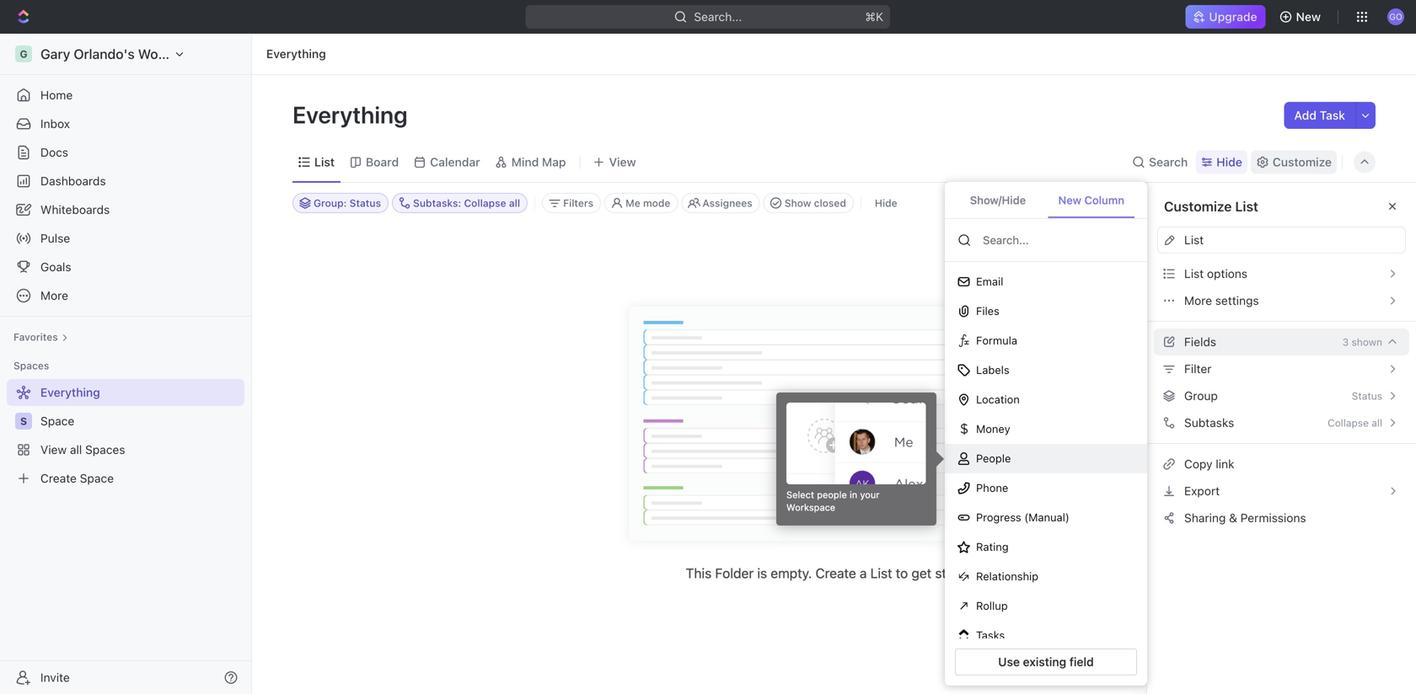 Task type: locate. For each thing, give the bounding box(es) containing it.
1 horizontal spatial status
[[1352, 390, 1382, 402]]

1 horizontal spatial new
[[1296, 10, 1321, 24]]

create space
[[40, 472, 114, 485]]

more for more
[[40, 289, 68, 303]]

2 horizontal spatial all
[[1372, 417, 1382, 429]]

tab list containing show/hide
[[945, 182, 1147, 219]]

all inside sidebar navigation
[[70, 443, 82, 457]]

0 horizontal spatial spaces
[[13, 360, 49, 372]]

0 horizontal spatial collapse
[[464, 197, 506, 209]]

1 horizontal spatial workspace
[[786, 502, 835, 513]]

0 vertical spatial create
[[40, 472, 77, 485]]

0 horizontal spatial more
[[40, 289, 68, 303]]

list left options
[[1184, 267, 1204, 281]]

everything
[[266, 47, 326, 61], [292, 101, 413, 129], [40, 386, 100, 400]]

1 vertical spatial status
[[1352, 390, 1382, 402]]

0 horizontal spatial status
[[349, 197, 381, 209]]

spaces up create space link
[[85, 443, 125, 457]]

mind map link
[[508, 150, 566, 174]]

new left column
[[1058, 194, 1081, 207]]

show closed
[[784, 197, 846, 209]]

0 horizontal spatial customize
[[1164, 198, 1232, 215]]

create space link
[[7, 465, 241, 492]]

1 horizontal spatial collapse
[[1328, 417, 1369, 429]]

hide right closed
[[875, 197, 897, 209]]

favorites
[[13, 331, 58, 343]]

create down the view all spaces
[[40, 472, 77, 485]]

1 horizontal spatial space
[[80, 472, 114, 485]]

view inside button
[[609, 155, 636, 169]]

gary orlando's workspace
[[40, 46, 208, 62]]

space down the view all spaces
[[80, 472, 114, 485]]

home link
[[7, 82, 244, 109]]

hide up customize list
[[1216, 155, 1242, 169]]

sharing & permissions button
[[1157, 505, 1406, 532]]

workspace inside select people in your workspace
[[786, 502, 835, 513]]

customize up search tasks... text box
[[1273, 155, 1332, 169]]

0 vertical spatial spaces
[[13, 360, 49, 372]]

spaces down favorites on the top
[[13, 360, 49, 372]]

hide inside button
[[875, 197, 897, 209]]

1 horizontal spatial view
[[609, 155, 636, 169]]

all up create space
[[70, 443, 82, 457]]

workspace up home link on the left of page
[[138, 46, 208, 62]]

use existing field button
[[955, 649, 1137, 676]]

status right group:
[[349, 197, 381, 209]]

customize for customize list
[[1164, 198, 1232, 215]]

goals link
[[7, 254, 244, 281]]

tree
[[7, 379, 244, 492]]

1 vertical spatial hide
[[875, 197, 897, 209]]

Search field
[[981, 233, 1134, 248]]

existing
[[1023, 655, 1066, 669]]

1 vertical spatial new
[[1058, 194, 1081, 207]]

customize inside button
[[1273, 155, 1332, 169]]

all
[[509, 197, 520, 209], [1372, 417, 1382, 429], [70, 443, 82, 457]]

view for view all spaces
[[40, 443, 67, 457]]

goals
[[40, 260, 71, 274]]

Search tasks... text field
[[1206, 190, 1375, 216]]

0 vertical spatial workspace
[[138, 46, 208, 62]]

new inside "button"
[[1058, 194, 1081, 207]]

hide inside dropdown button
[[1216, 155, 1242, 169]]

view inside tree
[[40, 443, 67, 457]]

1 horizontal spatial everything link
[[262, 44, 330, 64]]

formula
[[976, 334, 1017, 347]]

fields
[[1184, 335, 1216, 349]]

1 vertical spatial all
[[1372, 417, 1382, 429]]

1 vertical spatial everything link
[[7, 379, 241, 406]]

spaces
[[13, 360, 49, 372], [85, 443, 125, 457]]

1 vertical spatial create
[[815, 566, 856, 582]]

0 vertical spatial customize
[[1273, 155, 1332, 169]]

view up me
[[609, 155, 636, 169]]

workspace
[[138, 46, 208, 62], [786, 502, 835, 513]]

filter
[[1184, 362, 1212, 376]]

rating
[[976, 541, 1009, 554]]

upgrade link
[[1185, 5, 1266, 29]]

0 vertical spatial collapse
[[464, 197, 506, 209]]

orlando's
[[74, 46, 135, 62]]

me
[[625, 197, 640, 209]]

favorites button
[[7, 327, 75, 347]]

more inside button
[[1184, 294, 1212, 308]]

1 vertical spatial view
[[40, 443, 67, 457]]

collapse up copy link button
[[1328, 417, 1369, 429]]

tree containing everything
[[7, 379, 244, 492]]

0 vertical spatial everything
[[266, 47, 326, 61]]

more inside dropdown button
[[40, 289, 68, 303]]

view
[[609, 155, 636, 169], [40, 443, 67, 457]]

create
[[40, 472, 77, 485], [815, 566, 856, 582]]

1 horizontal spatial more
[[1184, 294, 1212, 308]]

tab list
[[945, 182, 1147, 219]]

0 vertical spatial space
[[40, 414, 74, 428]]

1 horizontal spatial hide
[[1216, 155, 1242, 169]]

group: status
[[314, 197, 381, 209]]

0 vertical spatial view
[[609, 155, 636, 169]]

go
[[1389, 12, 1402, 21]]

hide button
[[1196, 150, 1247, 174]]

view up create space
[[40, 443, 67, 457]]

1 vertical spatial spaces
[[85, 443, 125, 457]]

list options
[[1184, 267, 1247, 281]]

list up group:
[[314, 155, 335, 169]]

new for new
[[1296, 10, 1321, 24]]

0 horizontal spatial workspace
[[138, 46, 208, 62]]

calendar
[[430, 155, 480, 169]]

0 horizontal spatial create
[[40, 472, 77, 485]]

docs
[[40, 145, 68, 159]]

show/hide button
[[957, 184, 1038, 218]]

upgrade
[[1209, 10, 1257, 24]]

0 horizontal spatial all
[[70, 443, 82, 457]]

more settings button
[[1157, 287, 1406, 314]]

0 horizontal spatial hide
[[875, 197, 897, 209]]

labels
[[976, 364, 1009, 377]]

in
[[850, 490, 857, 501]]

email
[[976, 275, 1003, 288]]

started.
[[935, 566, 982, 582]]

0 vertical spatial hide
[[1216, 155, 1242, 169]]

all down mind
[[509, 197, 520, 209]]

copy
[[1184, 457, 1213, 471]]

view all spaces
[[40, 443, 125, 457]]

1 horizontal spatial spaces
[[85, 443, 125, 457]]

people
[[817, 490, 847, 501]]

2 vertical spatial everything
[[40, 386, 100, 400]]

everything link
[[262, 44, 330, 64], [7, 379, 241, 406]]

new right upgrade
[[1296, 10, 1321, 24]]

1 vertical spatial customize
[[1164, 198, 1232, 215]]

more down list options
[[1184, 294, 1212, 308]]

status
[[349, 197, 381, 209], [1352, 390, 1382, 402]]

me mode
[[625, 197, 670, 209]]

create left a
[[815, 566, 856, 582]]

options
[[1207, 267, 1247, 281]]

1 horizontal spatial create
[[815, 566, 856, 582]]

new for new column
[[1058, 194, 1081, 207]]

0 horizontal spatial everything link
[[7, 379, 241, 406]]

status up collapse all
[[1352, 390, 1382, 402]]

0 horizontal spatial new
[[1058, 194, 1081, 207]]

sharing
[[1184, 511, 1226, 525]]

0 vertical spatial all
[[509, 197, 520, 209]]

s
[[20, 416, 27, 427]]

new inside button
[[1296, 10, 1321, 24]]

0 horizontal spatial space
[[40, 414, 74, 428]]

more down goals
[[40, 289, 68, 303]]

new button
[[1272, 3, 1331, 30]]

all for collapse all
[[1372, 417, 1382, 429]]

permissions
[[1240, 511, 1306, 525]]

customize button
[[1251, 150, 1337, 174]]

0 vertical spatial new
[[1296, 10, 1321, 24]]

0 horizontal spatial view
[[40, 443, 67, 457]]

more button
[[7, 282, 244, 309]]

invite
[[40, 671, 70, 685]]

list link
[[311, 150, 335, 174]]

settings
[[1215, 294, 1259, 308]]

workspace down select
[[786, 502, 835, 513]]

use existing field
[[998, 655, 1094, 669]]

space
[[40, 414, 74, 428], [80, 472, 114, 485]]

2 vertical spatial all
[[70, 443, 82, 457]]

0 vertical spatial everything link
[[262, 44, 330, 64]]

space, , element
[[15, 413, 32, 430]]

column
[[1084, 194, 1124, 207]]

0 vertical spatial status
[[349, 197, 381, 209]]

list inside button
[[1184, 267, 1204, 281]]

hide button
[[868, 193, 904, 213]]

collapse right 'subtasks:'
[[464, 197, 506, 209]]

calendar link
[[427, 150, 480, 174]]

space right s
[[40, 414, 74, 428]]

subtasks
[[1184, 416, 1234, 430]]

select people in your workspace
[[786, 490, 880, 513]]

space inside 'link'
[[40, 414, 74, 428]]

customize down hide dropdown button
[[1164, 198, 1232, 215]]

1 horizontal spatial customize
[[1273, 155, 1332, 169]]

1 vertical spatial workspace
[[786, 502, 835, 513]]

more
[[40, 289, 68, 303], [1184, 294, 1212, 308]]

money
[[976, 423, 1010, 436]]

all down shown
[[1372, 417, 1382, 429]]

gary
[[40, 46, 70, 62]]

this folder is empty. create a list to get started.
[[686, 566, 982, 582]]

new column
[[1058, 194, 1124, 207]]

subtasks:
[[413, 197, 461, 209]]



Task type: describe. For each thing, give the bounding box(es) containing it.
link
[[1216, 457, 1234, 471]]

view for view
[[609, 155, 636, 169]]

list right a
[[870, 566, 892, 582]]

more for more settings
[[1184, 294, 1212, 308]]

assignees button
[[681, 193, 760, 213]]

copy link
[[1184, 457, 1234, 471]]

whiteboards link
[[7, 196, 244, 223]]

rollup
[[976, 600, 1008, 613]]

add task button
[[1284, 102, 1355, 129]]

more settings
[[1184, 294, 1259, 308]]

people
[[976, 452, 1011, 465]]

search button
[[1127, 150, 1193, 174]]

1 vertical spatial space
[[80, 472, 114, 485]]

3
[[1342, 336, 1349, 348]]

search
[[1149, 155, 1188, 169]]

shown
[[1352, 336, 1382, 348]]

mode
[[643, 197, 670, 209]]

filters
[[563, 197, 593, 209]]

folder
[[715, 566, 754, 582]]

is
[[757, 566, 767, 582]]

all for view all spaces
[[70, 443, 82, 457]]

field
[[1069, 655, 1094, 669]]

group:
[[314, 197, 347, 209]]

inbox link
[[7, 110, 244, 137]]

progress (manual)
[[976, 511, 1069, 524]]

get
[[911, 566, 932, 582]]

use
[[998, 655, 1020, 669]]

customize for customize
[[1273, 155, 1332, 169]]

subtasks: collapse all
[[413, 197, 520, 209]]

export button
[[1157, 478, 1406, 505]]

go button
[[1382, 3, 1409, 30]]

dashboards link
[[7, 168, 244, 195]]

(manual)
[[1024, 511, 1069, 524]]

sidebar navigation
[[0, 34, 255, 695]]

add task
[[1294, 108, 1345, 122]]

view button
[[587, 142, 642, 182]]

map
[[542, 155, 566, 169]]

export button
[[1157, 478, 1406, 505]]

1 horizontal spatial all
[[509, 197, 520, 209]]

list options button
[[1157, 260, 1406, 287]]

mind
[[511, 155, 539, 169]]

a
[[860, 566, 867, 582]]

group
[[1184, 389, 1218, 403]]

pulse link
[[7, 225, 244, 252]]

show/hide
[[970, 194, 1026, 207]]

list down hide dropdown button
[[1235, 198, 1258, 215]]

1 vertical spatial everything
[[292, 101, 413, 129]]

filters button
[[542, 193, 601, 213]]

pulse
[[40, 231, 70, 245]]

dashboards
[[40, 174, 106, 188]]

show closed button
[[763, 193, 854, 213]]

empty.
[[771, 566, 812, 582]]

list down customize list
[[1184, 233, 1204, 247]]

inbox
[[40, 117, 70, 131]]

progress
[[976, 511, 1021, 524]]

relationship
[[976, 570, 1038, 583]]

me mode button
[[604, 193, 678, 213]]

board
[[366, 155, 399, 169]]

docs link
[[7, 139, 244, 166]]

show
[[784, 197, 811, 209]]

this
[[686, 566, 712, 582]]

your
[[860, 490, 880, 501]]

assignees
[[702, 197, 752, 209]]

search...
[[694, 10, 742, 24]]

&
[[1229, 511, 1237, 525]]

add
[[1294, 108, 1317, 122]]

1 vertical spatial collapse
[[1328, 417, 1369, 429]]

closed
[[814, 197, 846, 209]]

spaces inside tree
[[85, 443, 125, 457]]

tree inside sidebar navigation
[[7, 379, 244, 492]]

tasks
[[976, 629, 1005, 642]]

export
[[1184, 484, 1220, 498]]

phone
[[976, 482, 1008, 495]]

gary orlando's workspace, , element
[[15, 46, 32, 62]]

create inside tree
[[40, 472, 77, 485]]

workspace inside sidebar navigation
[[138, 46, 208, 62]]

location
[[976, 393, 1020, 406]]

view button
[[587, 150, 642, 174]]

task
[[1320, 108, 1345, 122]]

everything inside sidebar navigation
[[40, 386, 100, 400]]

mind map
[[511, 155, 566, 169]]

files
[[976, 305, 999, 318]]

g
[[20, 48, 27, 60]]

new column button
[[1048, 184, 1134, 218]]

whiteboards
[[40, 203, 110, 217]]

filter button
[[1157, 356, 1406, 383]]



Task type: vqa. For each thing, say whether or not it's contained in the screenshot.
2023
no



